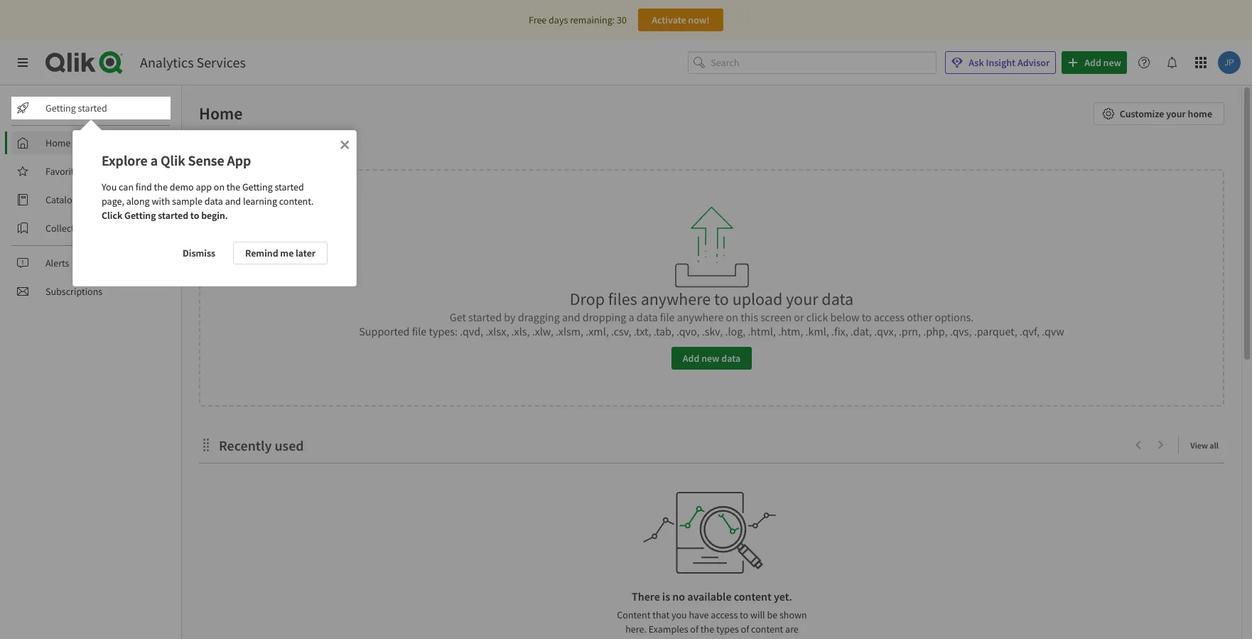 Task type: vqa. For each thing, say whether or not it's contained in the screenshot.
This Delivery Is Paused. Go To The Top Of The Page To Resume Notifications. image associated with Push
no



Task type: locate. For each thing, give the bounding box(es) containing it.
on right the app
[[214, 181, 225, 193]]

sample
[[172, 195, 203, 208]]

1 vertical spatial or
[[735, 637, 744, 639]]

data right new on the right bottom
[[722, 352, 741, 365]]

0 vertical spatial getting
[[46, 102, 76, 114]]

of up links. on the right bottom of the page
[[741, 623, 750, 636]]

access up types
[[711, 609, 738, 622]]

1 horizontal spatial access
[[874, 310, 905, 324]]

and up begin.
[[225, 195, 241, 208]]

recently used
[[219, 437, 304, 454]]

file left types:
[[412, 324, 427, 338]]

main content
[[176, 85, 1253, 639]]

find
[[136, 181, 152, 193]]

begin.
[[201, 209, 228, 222]]

of up the apps,
[[691, 623, 699, 636]]

catalog
[[46, 193, 77, 206]]

or left click
[[794, 310, 805, 324]]

0 vertical spatial home
[[199, 102, 243, 124]]

demo
[[170, 181, 194, 193]]

services
[[197, 53, 246, 71]]

catalog link
[[11, 188, 171, 211]]

and left .xml,
[[562, 310, 581, 324]]

0 vertical spatial your
[[1167, 107, 1186, 120]]

home
[[199, 102, 243, 124], [46, 137, 71, 149]]

started left by
[[469, 310, 502, 324]]

access inside there is no available content yet. content that you have access to will be shown here. examples of the types of content are charts, apps, data, or links.
[[711, 609, 738, 622]]

on left this on the right
[[726, 310, 739, 324]]

1 horizontal spatial a
[[629, 310, 635, 324]]

30
[[617, 14, 627, 26]]

1 vertical spatial a
[[629, 310, 635, 324]]

started down with
[[158, 209, 188, 222]]

and inside you can find the demo app on the getting started page, along with sample data and learning content. click getting started to begin.
[[225, 195, 241, 208]]

data up .fix,
[[822, 288, 854, 310]]

started
[[78, 102, 107, 114], [275, 181, 304, 193], [158, 209, 188, 222], [469, 310, 502, 324]]

to left will
[[740, 609, 749, 622]]

× dialog
[[73, 130, 357, 286]]

1 vertical spatial your
[[786, 288, 819, 310]]

apps,
[[687, 637, 710, 639]]

getting down along
[[124, 209, 156, 222]]

1 vertical spatial and
[[562, 310, 581, 324]]

content.
[[279, 195, 314, 208]]

available
[[688, 590, 732, 604]]

1 vertical spatial access
[[711, 609, 738, 622]]

1 horizontal spatial of
[[741, 623, 750, 636]]

access inside drop files anywhere to upload your data get started by dragging and dropping a data file anywhere on this screen or click below to access other options. supported file types: .qvd, .xlsx, .xls, .xlw, .xlsm, .xml, .csv, .txt, .tab, .qvo, .skv, .log, .html, .htm, .kml, .fix, .dat, .qvx, .prn, .php, .qvs, .parquet, .qvf, .qvw
[[874, 310, 905, 324]]

access left other
[[874, 310, 905, 324]]

0 horizontal spatial a
[[151, 151, 158, 169]]

1 vertical spatial on
[[726, 310, 739, 324]]

data up begin.
[[205, 195, 223, 208]]

.tab,
[[654, 324, 675, 338]]

2 of from the left
[[741, 623, 750, 636]]

the up with
[[154, 181, 168, 193]]

getting inside the navigation pane element
[[46, 102, 76, 114]]

on inside you can find the demo app on the getting started page, along with sample data and learning content. click getting started to begin.
[[214, 181, 225, 193]]

.xml,
[[586, 324, 609, 338]]

activate
[[652, 14, 687, 26]]

your inside drop files anywhere to upload your data get started by dragging and dropping a data file anywhere on this screen or click below to access other options. supported file types: .qvd, .xlsx, .xls, .xlw, .xlsm, .xml, .csv, .txt, .tab, .qvo, .skv, .log, .html, .htm, .kml, .fix, .dat, .qvx, .prn, .php, .qvs, .parquet, .qvf, .qvw
[[786, 288, 819, 310]]

getting
[[46, 102, 76, 114], [242, 181, 273, 193], [124, 209, 156, 222]]

ask insight advisor
[[969, 56, 1050, 69]]

types:
[[429, 324, 458, 338]]

0 horizontal spatial getting
[[46, 102, 76, 114]]

data inside you can find the demo app on the getting started page, along with sample data and learning content. click getting started to begin.
[[205, 195, 223, 208]]

remaining:
[[570, 14, 615, 26]]

recently used link
[[219, 437, 310, 454]]

Search text field
[[711, 51, 937, 74]]

of
[[691, 623, 699, 636], [741, 623, 750, 636]]

a left qlik at the left of the page
[[151, 151, 158, 169]]

1 horizontal spatial on
[[726, 310, 739, 324]]

0 horizontal spatial file
[[412, 324, 427, 338]]

1 horizontal spatial and
[[562, 310, 581, 324]]

close sidebar menu image
[[17, 57, 28, 68]]

your
[[1167, 107, 1186, 120], [786, 288, 819, 310]]

0 vertical spatial on
[[214, 181, 225, 193]]

access
[[874, 310, 905, 324], [711, 609, 738, 622]]

getting up home link
[[46, 102, 76, 114]]

0 horizontal spatial home
[[46, 137, 71, 149]]

file left .qvo,
[[660, 310, 675, 324]]

content
[[617, 609, 651, 622]]

view
[[1191, 440, 1209, 451]]

1 horizontal spatial your
[[1167, 107, 1186, 120]]

to inside there is no available content yet. content that you have access to will be shown here. examples of the types of content are charts, apps, data, or links.
[[740, 609, 749, 622]]

you
[[672, 609, 687, 622]]

home up favorites
[[46, 137, 71, 149]]

home up sense at top left
[[199, 102, 243, 124]]

0 horizontal spatial and
[[225, 195, 241, 208]]

to down sample
[[190, 209, 199, 222]]

home inside main content
[[199, 102, 243, 124]]

ask
[[969, 56, 984, 69]]

view all
[[1191, 440, 1219, 451]]

data,
[[712, 637, 733, 639]]

0 horizontal spatial or
[[735, 637, 744, 639]]

along
[[126, 195, 150, 208]]

×
[[340, 134, 350, 154]]

now!
[[688, 14, 710, 26]]

customize your home
[[1120, 107, 1213, 120]]

remind me later button
[[233, 241, 328, 264]]

started up home link
[[78, 102, 107, 114]]

1 horizontal spatial home
[[199, 102, 243, 124]]

or
[[794, 310, 805, 324], [735, 637, 744, 639]]

customize your home button
[[1094, 102, 1225, 125]]

.log,
[[725, 324, 746, 338]]

explore
[[102, 151, 148, 169]]

.csv,
[[611, 324, 632, 338]]

with
[[152, 195, 170, 208]]

0 horizontal spatial of
[[691, 623, 699, 636]]

.xlsx,
[[486, 324, 509, 338]]

home inside the navigation pane element
[[46, 137, 71, 149]]

2 vertical spatial getting
[[124, 209, 156, 222]]

.prn,
[[899, 324, 921, 338]]

will
[[751, 609, 765, 622]]

0 horizontal spatial on
[[214, 181, 225, 193]]

explore a qlik sense app
[[102, 151, 251, 169]]

× button
[[340, 134, 350, 154]]

anywhere left .log,
[[677, 310, 724, 324]]

add
[[683, 352, 700, 365]]

add new data
[[683, 352, 741, 365]]

.xlsm,
[[556, 324, 584, 338]]

2 horizontal spatial getting
[[242, 181, 273, 193]]

content up links. on the right bottom of the page
[[752, 623, 784, 636]]

0 horizontal spatial your
[[786, 288, 819, 310]]

that
[[653, 609, 670, 622]]

you can find the demo app on the getting started page, along with sample data and learning content. click getting started to begin.
[[102, 181, 316, 222]]

examples
[[649, 623, 689, 636]]

the up the apps,
[[701, 623, 715, 636]]

here.
[[626, 623, 647, 636]]

0 vertical spatial a
[[151, 151, 158, 169]]

.qvw
[[1042, 324, 1065, 338]]

1 vertical spatial home
[[46, 137, 71, 149]]

0 horizontal spatial access
[[711, 609, 738, 622]]

or down types
[[735, 637, 744, 639]]

0 vertical spatial content
[[734, 590, 772, 604]]

a right dropping
[[629, 310, 635, 324]]

started inside drop files anywhere to upload your data get started by dragging and dropping a data file anywhere on this screen or click below to access other options. supported file types: .qvd, .xlsx, .xls, .xlw, .xlsm, .xml, .csv, .txt, .tab, .qvo, .skv, .log, .html, .htm, .kml, .fix, .dat, .qvx, .prn, .php, .qvs, .parquet, .qvf, .qvw
[[469, 310, 502, 324]]

content up will
[[734, 590, 772, 604]]

content
[[734, 590, 772, 604], [752, 623, 784, 636]]

anywhere up .tab,
[[641, 288, 711, 310]]

2 horizontal spatial the
[[701, 623, 715, 636]]

1 horizontal spatial or
[[794, 310, 805, 324]]

the inside there is no available content yet. content that you have access to will be shown here. examples of the types of content are charts, apps, data, or links.
[[701, 623, 715, 636]]

analytics services element
[[140, 53, 246, 71]]

analytics
[[140, 53, 194, 71]]

or inside there is no available content yet. content that you have access to will be shown here. examples of the types of content are charts, apps, data, or links.
[[735, 637, 744, 639]]

0 vertical spatial or
[[794, 310, 805, 324]]

1 horizontal spatial file
[[660, 310, 675, 324]]

getting up learning
[[242, 181, 273, 193]]

sense
[[188, 151, 224, 169]]

the down app
[[227, 181, 240, 193]]

your left home at right top
[[1167, 107, 1186, 120]]

main content containing home
[[176, 85, 1253, 639]]

activate now!
[[652, 14, 710, 26]]

to left this on the right
[[715, 288, 729, 310]]

be
[[767, 609, 778, 622]]

shown
[[780, 609, 807, 622]]

0 vertical spatial access
[[874, 310, 905, 324]]

started inside the navigation pane element
[[78, 102, 107, 114]]

your up .htm,
[[786, 288, 819, 310]]

0 vertical spatial and
[[225, 195, 241, 208]]

free days remaining: 30
[[529, 14, 627, 26]]

you
[[102, 181, 117, 193]]



Task type: describe. For each thing, give the bounding box(es) containing it.
upload
[[733, 288, 783, 310]]

collections
[[46, 222, 92, 235]]

get
[[450, 310, 466, 324]]

.fix,
[[832, 324, 849, 338]]

subscriptions
[[46, 285, 103, 298]]

collections link
[[11, 217, 171, 240]]

navigation pane element
[[0, 91, 181, 309]]

.xlw,
[[532, 324, 554, 338]]

is
[[663, 590, 670, 604]]

page,
[[102, 195, 124, 208]]

on inside drop files anywhere to upload your data get started by dragging and dropping a data file anywhere on this screen or click below to access other options. supported file types: .qvd, .xlsx, .xls, .xlw, .xlsm, .xml, .csv, .txt, .tab, .qvo, .skv, .log, .html, .htm, .kml, .fix, .dat, .qvx, .prn, .php, .qvs, .parquet, .qvf, .qvw
[[726, 310, 739, 324]]

remind me later
[[245, 246, 316, 259]]

or inside drop files anywhere to upload your data get started by dragging and dropping a data file anywhere on this screen or click below to access other options. supported file types: .qvd, .xlsx, .xls, .xlw, .xlsm, .xml, .csv, .txt, .tab, .qvo, .skv, .log, .html, .htm, .kml, .fix, .dat, .qvx, .prn, .php, .qvs, .parquet, .qvf, .qvw
[[794, 310, 805, 324]]

below
[[831, 310, 860, 324]]

there is no available content yet. content that you have access to will be shown here. examples of the types of content are charts, apps, data, or links.
[[617, 590, 807, 639]]

can
[[119, 181, 134, 193]]

to inside you can find the demo app on the getting started page, along with sample data and learning content. click getting started to begin.
[[190, 209, 199, 222]]

and inside drop files anywhere to upload your data get started by dragging and dropping a data file anywhere on this screen or click below to access other options. supported file types: .qvd, .xlsx, .xls, .xlw, .xlsm, .xml, .csv, .txt, .tab, .qvo, .skv, .log, .html, .htm, .kml, .fix, .dat, .qvx, .prn, .php, .qvs, .parquet, .qvf, .qvw
[[562, 310, 581, 324]]

charts,
[[657, 637, 685, 639]]

files
[[608, 288, 638, 310]]

supported
[[359, 324, 410, 338]]

1 vertical spatial content
[[752, 623, 784, 636]]

click
[[807, 310, 829, 324]]

drop
[[570, 288, 605, 310]]

alerts link
[[11, 252, 171, 274]]

later
[[296, 246, 316, 259]]

started up content.
[[275, 181, 304, 193]]

view all link
[[1191, 436, 1225, 454]]

favorites link
[[11, 160, 171, 183]]

getting started
[[46, 102, 107, 114]]

recently
[[219, 437, 272, 454]]

options.
[[935, 310, 974, 324]]

.html,
[[748, 324, 776, 338]]

screen
[[761, 310, 792, 324]]

move collection image
[[199, 438, 213, 452]]

new
[[702, 352, 720, 365]]

1 of from the left
[[691, 623, 699, 636]]

1 vertical spatial getting
[[242, 181, 273, 193]]

alerts
[[46, 257, 69, 269]]

data right .csv, at bottom
[[637, 310, 658, 324]]

have
[[689, 609, 709, 622]]

links.
[[746, 637, 768, 639]]

dismiss
[[183, 246, 215, 259]]

searchbar element
[[688, 51, 937, 74]]

.qvo,
[[677, 324, 700, 338]]

0 horizontal spatial the
[[154, 181, 168, 193]]

.skv,
[[702, 324, 723, 338]]

.kml,
[[806, 324, 830, 338]]

free
[[529, 14, 547, 26]]

activate now! link
[[638, 9, 724, 31]]

1 horizontal spatial the
[[227, 181, 240, 193]]

.qvs,
[[950, 324, 972, 338]]

learning
[[243, 195, 277, 208]]

days
[[549, 14, 568, 26]]

app
[[227, 151, 251, 169]]

a inside drop files anywhere to upload your data get started by dragging and dropping a data file anywhere on this screen or click below to access other options. supported file types: .qvd, .xlsx, .xls, .xlw, .xlsm, .xml, .csv, .txt, .tab, .qvo, .skv, .log, .html, .htm, .kml, .fix, .dat, .qvx, .prn, .php, .qvs, .parquet, .qvf, .qvw
[[629, 310, 635, 324]]

.qvd,
[[460, 324, 484, 338]]

by
[[504, 310, 516, 324]]

your inside button
[[1167, 107, 1186, 120]]

data inside button
[[722, 352, 741, 365]]

to right below at right
[[862, 310, 872, 324]]

me
[[280, 246, 294, 259]]

dismiss button
[[171, 241, 227, 264]]

types
[[717, 623, 739, 636]]

click
[[102, 209, 123, 222]]

.dat,
[[851, 324, 872, 338]]

.htm,
[[779, 324, 804, 338]]

customize
[[1120, 107, 1165, 120]]

.parquet,
[[975, 324, 1018, 338]]

.qvx,
[[875, 324, 897, 338]]

this
[[741, 310, 759, 324]]

app
[[196, 181, 212, 193]]

used
[[275, 437, 304, 454]]

ask insight advisor button
[[946, 51, 1057, 74]]

home link
[[11, 132, 171, 154]]

all
[[1210, 440, 1219, 451]]

.txt,
[[634, 324, 652, 338]]

a inside × dialog
[[151, 151, 158, 169]]

advisor
[[1018, 56, 1050, 69]]

dragging
[[518, 310, 560, 324]]

add new data button
[[672, 347, 752, 370]]

.xls,
[[512, 324, 530, 338]]

getting started link
[[11, 97, 171, 119]]

qlik
[[161, 151, 185, 169]]

insight
[[986, 56, 1016, 69]]

.qvf,
[[1020, 324, 1040, 338]]

1 horizontal spatial getting
[[124, 209, 156, 222]]



